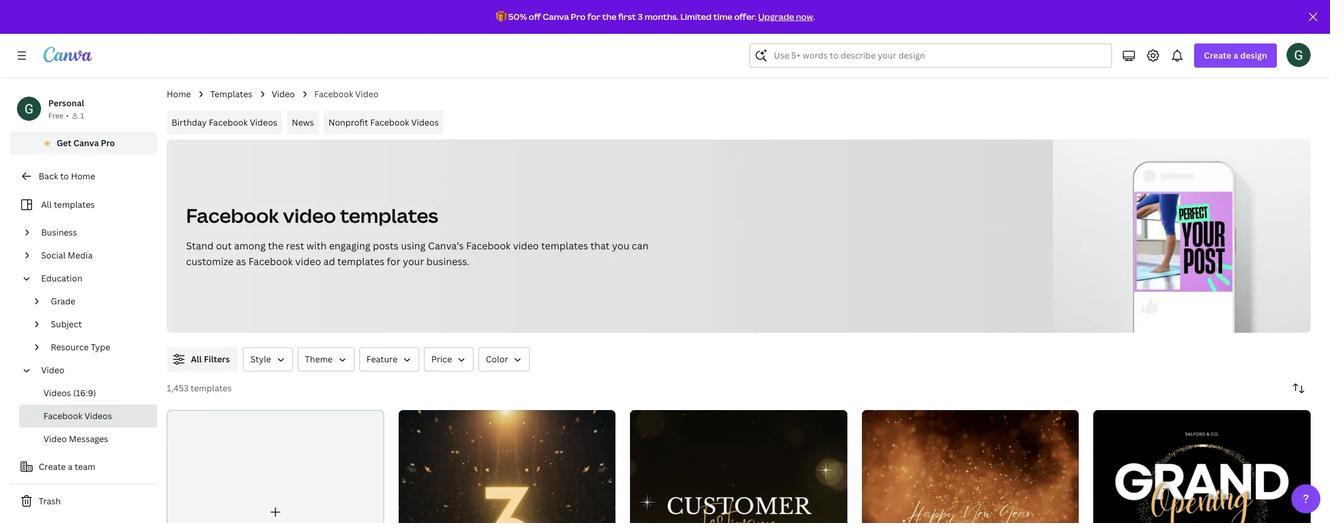 Task type: locate. For each thing, give the bounding box(es) containing it.
subject button
[[46, 313, 150, 336]]

all for all filters
[[191, 353, 202, 365]]

1 vertical spatial the
[[268, 239, 284, 253]]

1 horizontal spatial a
[[1234, 50, 1239, 61]]

0 vertical spatial for
[[588, 11, 601, 22]]

create inside 'button'
[[39, 461, 66, 472]]

all left filters
[[191, 353, 202, 365]]

.
[[813, 11, 815, 22]]

videos
[[250, 117, 277, 128], [411, 117, 439, 128], [44, 387, 71, 399], [84, 410, 112, 422]]

personal
[[48, 97, 84, 109]]

0 horizontal spatial canva
[[73, 137, 99, 149]]

0 vertical spatial all
[[41, 199, 52, 210]]

facebook
[[314, 88, 353, 100], [209, 117, 248, 128], [370, 117, 409, 128], [186, 202, 279, 228], [466, 239, 511, 253], [248, 255, 293, 268], [44, 410, 82, 422]]

video inside video link
[[41, 364, 64, 376]]

grade
[[51, 295, 75, 307]]

all inside all templates link
[[41, 199, 52, 210]]

facebook up nonprofit
[[314, 88, 353, 100]]

🎁 50% off canva pro for the first 3 months. limited time offer. upgrade now .
[[496, 11, 815, 22]]

grade button
[[46, 290, 150, 313]]

home link
[[167, 88, 191, 101]]

1
[[80, 111, 84, 121]]

canva's
[[428, 239, 464, 253]]

0 vertical spatial the
[[602, 11, 617, 22]]

0 horizontal spatial create
[[39, 461, 66, 472]]

pro up back to home link
[[101, 137, 115, 149]]

0 vertical spatial home
[[167, 88, 191, 100]]

1 vertical spatial for
[[387, 255, 401, 268]]

facebook videos
[[44, 410, 112, 422]]

greg robinson image
[[1287, 43, 1311, 67]]

video
[[272, 88, 295, 100], [355, 88, 379, 100], [41, 364, 64, 376], [44, 433, 67, 445]]

your
[[403, 255, 424, 268]]

0 vertical spatial canva
[[543, 11, 569, 22]]

0 horizontal spatial pro
[[101, 137, 115, 149]]

0 horizontal spatial the
[[268, 239, 284, 253]]

the left 'first'
[[602, 11, 617, 22]]

for down posts
[[387, 255, 401, 268]]

all templates
[[41, 199, 95, 210]]

theme
[[305, 353, 333, 365]]

video up "create a team" on the bottom left
[[44, 433, 67, 445]]

for
[[588, 11, 601, 22], [387, 255, 401, 268]]

resource type
[[51, 341, 110, 353]]

videos (16:9) link
[[19, 382, 157, 405]]

0 vertical spatial a
[[1234, 50, 1239, 61]]

templates down engaging
[[338, 255, 384, 268]]

1 vertical spatial video
[[513, 239, 539, 253]]

pro inside button
[[101, 137, 115, 149]]

nonprofit facebook videos
[[329, 117, 439, 128]]

video down resource
[[41, 364, 64, 376]]

facebook right the canva's
[[466, 239, 511, 253]]

1 horizontal spatial pro
[[571, 11, 586, 22]]

facebook video templates image
[[1053, 140, 1311, 333], [1135, 192, 1233, 292]]

video messages link
[[19, 428, 157, 451]]

create inside dropdown button
[[1204, 50, 1232, 61]]

create for create a team
[[39, 461, 66, 472]]

1 vertical spatial pro
[[101, 137, 115, 149]]

create a team
[[39, 461, 95, 472]]

templates left that
[[541, 239, 588, 253]]

0 vertical spatial create
[[1204, 50, 1232, 61]]

0 horizontal spatial all
[[41, 199, 52, 210]]

1 horizontal spatial the
[[602, 11, 617, 22]]

a for design
[[1234, 50, 1239, 61]]

free •
[[48, 111, 69, 121]]

get
[[57, 137, 71, 149]]

for left 'first'
[[588, 11, 601, 22]]

business.
[[427, 255, 470, 268]]

0 vertical spatial pro
[[571, 11, 586, 22]]

a left design
[[1234, 50, 1239, 61]]

create a design
[[1204, 50, 1268, 61]]

months.
[[645, 11, 679, 22]]

create
[[1204, 50, 1232, 61], [39, 461, 66, 472]]

create left design
[[1204, 50, 1232, 61]]

canva
[[543, 11, 569, 22], [73, 137, 99, 149]]

1 horizontal spatial create
[[1204, 50, 1232, 61]]

all filters
[[191, 353, 230, 365]]

a inside create a team 'button'
[[68, 461, 73, 472]]

color button
[[479, 347, 530, 372]]

out
[[216, 239, 232, 253]]

1 horizontal spatial all
[[191, 353, 202, 365]]

offer.
[[734, 11, 757, 22]]

canva right off
[[543, 11, 569, 22]]

get canva pro button
[[10, 132, 157, 155]]

1 vertical spatial video link
[[36, 359, 150, 382]]

1,453
[[167, 382, 189, 394]]

business link
[[36, 221, 150, 244]]

video link up (16:9) at the bottom left of page
[[36, 359, 150, 382]]

home right to
[[71, 170, 95, 182]]

all filters button
[[167, 347, 238, 372]]

home
[[167, 88, 191, 100], [71, 170, 95, 182]]

you
[[612, 239, 630, 253]]

messages
[[69, 433, 108, 445]]

team
[[75, 461, 95, 472]]

0 horizontal spatial for
[[387, 255, 401, 268]]

a inside create a design dropdown button
[[1234, 50, 1239, 61]]

upgrade now button
[[758, 11, 813, 22]]

1 vertical spatial home
[[71, 170, 95, 182]]

facebook down among at the left top of the page
[[248, 255, 293, 268]]

style button
[[243, 347, 293, 372]]

all inside all filters button
[[191, 353, 202, 365]]

1 vertical spatial a
[[68, 461, 73, 472]]

nonprofit facebook videos link
[[324, 111, 444, 135]]

feature button
[[359, 347, 419, 372]]

canva right get
[[73, 137, 99, 149]]

pro right off
[[571, 11, 586, 22]]

0 horizontal spatial a
[[68, 461, 73, 472]]

a left team
[[68, 461, 73, 472]]

design
[[1241, 50, 1268, 61]]

get canva pro
[[57, 137, 115, 149]]

resource type button
[[46, 336, 150, 359]]

facebook up out
[[186, 202, 279, 228]]

type
[[91, 341, 110, 353]]

facebook video templates
[[186, 202, 438, 228]]

video
[[283, 202, 336, 228], [513, 239, 539, 253], [295, 255, 321, 268]]

1 vertical spatial canva
[[73, 137, 99, 149]]

create a team button
[[10, 455, 157, 479]]

first
[[618, 11, 636, 22]]

all
[[41, 199, 52, 210], [191, 353, 202, 365]]

a
[[1234, 50, 1239, 61], [68, 461, 73, 472]]

1 vertical spatial create
[[39, 461, 66, 472]]

a for team
[[68, 461, 73, 472]]

resource
[[51, 341, 89, 353]]

create left team
[[39, 461, 66, 472]]

theme button
[[298, 347, 354, 372]]

video link up news
[[272, 88, 295, 101]]

home up "birthday" at the top left of the page
[[167, 88, 191, 100]]

all down back on the left top of page
[[41, 199, 52, 210]]

1 vertical spatial all
[[191, 353, 202, 365]]

1 horizontal spatial video link
[[272, 88, 295, 101]]

for inside the stand out among the rest with engaging posts using canva's facebook video templates that you can customize as facebook video ad templates for your business.
[[387, 255, 401, 268]]

canva inside button
[[73, 137, 99, 149]]

None search field
[[750, 44, 1113, 68]]

upgrade
[[758, 11, 794, 22]]

the left the rest
[[268, 239, 284, 253]]



Task type: describe. For each thing, give the bounding box(es) containing it.
video up "nonprofit facebook videos" at top left
[[355, 88, 379, 100]]

limited
[[681, 11, 712, 22]]

now
[[796, 11, 813, 22]]

social
[[41, 250, 66, 261]]

0 horizontal spatial home
[[71, 170, 95, 182]]

trash link
[[10, 489, 157, 514]]

all templates link
[[17, 193, 150, 216]]

off
[[529, 11, 541, 22]]

facebook video
[[314, 88, 379, 100]]

subject
[[51, 318, 82, 330]]

business
[[41, 227, 77, 238]]

education
[[41, 272, 82, 284]]

templates
[[210, 88, 252, 100]]

video inside "link"
[[44, 433, 67, 445]]

50%
[[508, 11, 527, 22]]

ad
[[324, 255, 335, 268]]

nonprofit
[[329, 117, 368, 128]]

all for all templates
[[41, 199, 52, 210]]

templates down back to home at top left
[[54, 199, 95, 210]]

0 horizontal spatial video link
[[36, 359, 150, 382]]

among
[[234, 239, 266, 253]]

customize
[[186, 255, 234, 268]]

stand
[[186, 239, 214, 253]]

videos (16:9)
[[44, 387, 96, 399]]

price
[[431, 353, 452, 365]]

using
[[401, 239, 426, 253]]

•
[[66, 111, 69, 121]]

to
[[60, 170, 69, 182]]

1 horizontal spatial for
[[588, 11, 601, 22]]

facebook down templates link at the left top
[[209, 117, 248, 128]]

video messages
[[44, 433, 108, 445]]

that
[[591, 239, 610, 253]]

create a design button
[[1195, 44, 1277, 68]]

rest
[[286, 239, 304, 253]]

media
[[68, 250, 93, 261]]

2 vertical spatial video
[[295, 255, 321, 268]]

birthday facebook videos link
[[167, 111, 282, 135]]

trash
[[39, 495, 61, 507]]

engaging
[[329, 239, 371, 253]]

with
[[307, 239, 327, 253]]

birthday facebook videos
[[172, 117, 277, 128]]

the inside the stand out among the rest with engaging posts using canva's facebook video templates that you can customize as facebook video ad templates for your business.
[[268, 239, 284, 253]]

social media
[[41, 250, 93, 261]]

create for create a design
[[1204, 50, 1232, 61]]

back to home link
[[10, 164, 157, 189]]

filters
[[204, 353, 230, 365]]

education link
[[36, 267, 150, 290]]

can
[[632, 239, 649, 253]]

as
[[236, 255, 246, 268]]

0 vertical spatial video link
[[272, 88, 295, 101]]

time
[[714, 11, 733, 22]]

posts
[[373, 239, 399, 253]]

templates down the all filters
[[191, 382, 232, 394]]

facebook right nonprofit
[[370, 117, 409, 128]]

news
[[292, 117, 314, 128]]

0 vertical spatial video
[[283, 202, 336, 228]]

back
[[39, 170, 58, 182]]

facebook down videos (16:9)
[[44, 410, 82, 422]]

news link
[[287, 111, 319, 135]]

color
[[486, 353, 508, 365]]

templates up posts
[[340, 202, 438, 228]]

(16:9)
[[73, 387, 96, 399]]

birthday
[[172, 117, 207, 128]]

1,453 templates
[[167, 382, 232, 394]]

Sort by button
[[1287, 376, 1311, 401]]

video up news
[[272, 88, 295, 100]]

stand out among the rest with engaging posts using canva's facebook video templates that you can customize as facebook video ad templates for your business.
[[186, 239, 649, 268]]

🎁
[[496, 11, 507, 22]]

feature
[[367, 353, 398, 365]]

back to home
[[39, 170, 95, 182]]

1 horizontal spatial home
[[167, 88, 191, 100]]

price button
[[424, 347, 474, 372]]

style
[[250, 353, 271, 365]]

Search search field
[[774, 44, 1105, 67]]

free
[[48, 111, 64, 121]]

1 horizontal spatial canva
[[543, 11, 569, 22]]

3
[[638, 11, 643, 22]]

videos inside "link"
[[44, 387, 71, 399]]

templates link
[[210, 88, 252, 101]]



Task type: vqa. For each thing, say whether or not it's contained in the screenshot.
Research Brief
no



